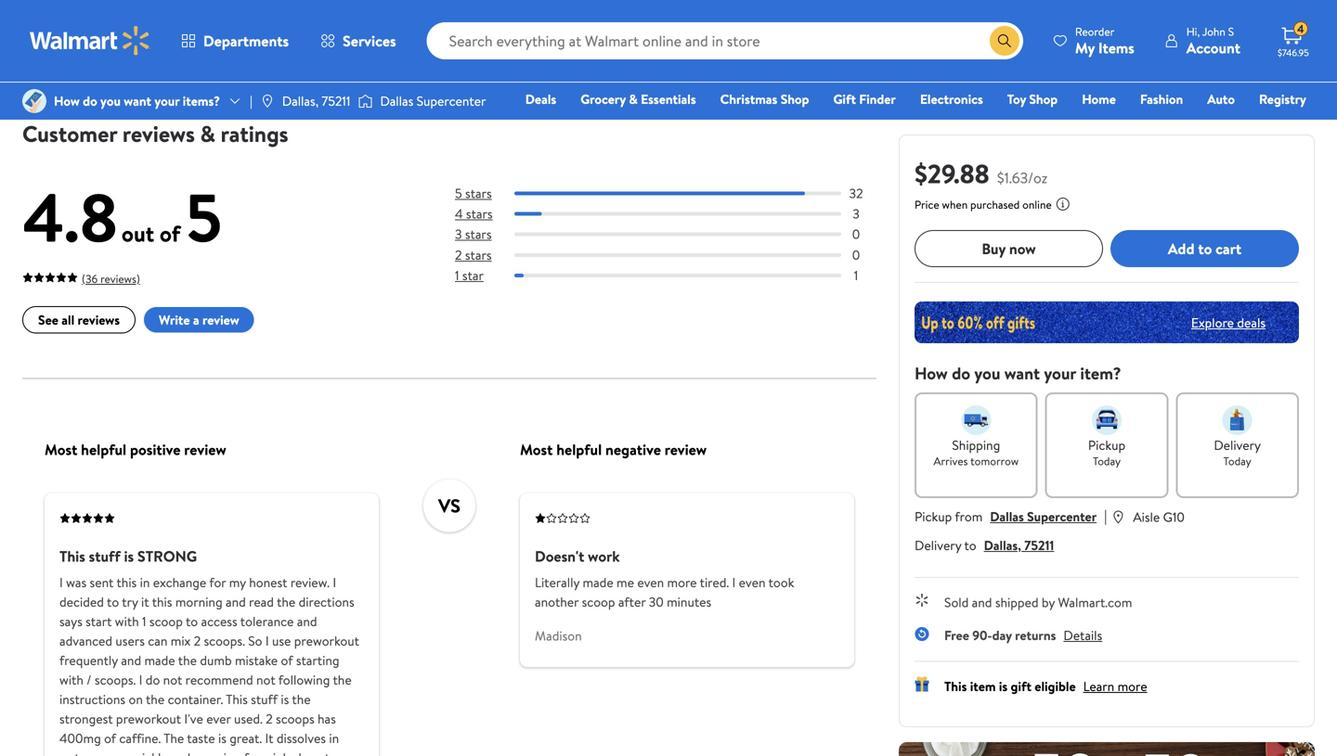 Task type: describe. For each thing, give the bounding box(es) containing it.
made inside doesn't work literally made me even more tired. i even took another scoop after 30 minutes
[[583, 574, 614, 592]]

3 for 3
[[853, 205, 860, 223]]

do inside this stuff is strong i was sent this in exchange for my honest review. i decided to try it this morning and read the directions says start with 1 scoop to access tolerance and advanced users can mix 2 scoops. so i use preworkout frequently and made the dumb mistake of starting with / scoops. i do not recommend not following the instructions on the container. this stuff is the strongest preworkout i've ever used. 2 scoops has 400mg of caffine. the taste is great. it dissolves in water super quickly and even is a fun pi
[[146, 672, 160, 690]]

2 stars
[[455, 246, 492, 264]]

finder
[[859, 90, 896, 108]]

3 shipping from the left
[[491, 44, 531, 60]]

1 horizontal spatial preworkout
[[294, 633, 359, 651]]

38
[[85, 14, 98, 30]]

the
[[164, 730, 184, 748]]

1 shipping from the left
[[159, 44, 199, 60]]

another
[[535, 594, 579, 612]]

(36 reviews)
[[82, 271, 140, 287]]

4 stars
[[455, 205, 493, 223]]

gift
[[834, 90, 856, 108]]

electronics link
[[912, 89, 992, 109]]

one
[[1164, 116, 1192, 134]]

purchased
[[971, 197, 1020, 213]]

users
[[116, 633, 145, 651]]

1 not from the left
[[163, 672, 182, 690]]

my
[[229, 574, 246, 592]]

account
[[1187, 38, 1241, 58]]

most for most helpful positive review
[[45, 440, 77, 460]]

you for how do you want your items?
[[100, 92, 121, 110]]

water
[[59, 750, 91, 757]]

and down my
[[226, 594, 246, 612]]

want for items?
[[124, 92, 151, 110]]

2 horizontal spatial of
[[281, 652, 293, 670]]

3 for 3 stars
[[455, 225, 462, 244]]

30
[[649, 594, 664, 612]]

deals
[[1237, 314, 1266, 332]]

3 stars
[[455, 225, 492, 244]]

add
[[1168, 239, 1195, 259]]

0 vertical spatial |
[[250, 92, 252, 110]]

0 vertical spatial a
[[193, 311, 199, 329]]

Search search field
[[427, 22, 1023, 59]]

how for how do you want your items?
[[54, 92, 80, 110]]

super
[[94, 750, 125, 757]]

tolerance
[[240, 613, 294, 631]]

intent image for pickup image
[[1092, 406, 1122, 436]]

4 3+ day shipping from the left
[[765, 44, 840, 60]]

price when purchased online
[[915, 197, 1052, 213]]

most for most helpful negative review
[[520, 440, 553, 460]]

this for this item is gift eligible
[[945, 678, 967, 696]]

0 horizontal spatial 75211
[[322, 92, 351, 110]]

grocery
[[581, 90, 626, 108]]

reviews)
[[100, 271, 140, 287]]

to left try
[[107, 594, 119, 612]]

4 shipping from the left
[[800, 44, 840, 60]]

1 vertical spatial &
[[200, 118, 215, 150]]

hi, john s account
[[1187, 24, 1241, 58]]

1 vertical spatial this
[[152, 594, 172, 612]]

it
[[265, 730, 273, 748]]

product group containing 38
[[26, 0, 214, 87]]

is down great.
[[224, 750, 232, 757]]

grocery & essentials
[[581, 90, 696, 108]]

i up "directions"
[[333, 574, 336, 592]]

this stuff is strong i was sent this in exchange for my honest review. i decided to try it this morning and read the directions says start with 1 scoop to access tolerance and advanced users can mix 2 scoops. so i use preworkout frequently and made the dumb mistake of starting with / scoops. i do not recommend not following the instructions on the container. this stuff is the strongest preworkout i've ever used. 2 scoops has 400mg of caffine. the taste is great. it dissolves in water super quickly and even is a fun pi
[[59, 547, 361, 757]]

i left was
[[59, 574, 63, 592]]

0 horizontal spatial scoops.
[[95, 672, 136, 690]]

(36 reviews) link
[[22, 267, 140, 288]]

how do you want your item?
[[915, 362, 1122, 385]]

progress bar for 2 stars
[[515, 253, 841, 257]]

do for how do you want your item?
[[952, 362, 971, 385]]

0 vertical spatial dallas,
[[282, 92, 319, 110]]

and down the
[[170, 750, 191, 757]]

me
[[617, 574, 634, 592]]

starting
[[296, 652, 339, 670]]

review for most helpful positive review
[[184, 440, 226, 460]]

1 star
[[455, 266, 484, 285]]

progress bar for 1 star
[[515, 274, 841, 278]]

customer
[[22, 118, 117, 150]]

add to cart
[[1168, 239, 1242, 259]]

add to cart button
[[1111, 230, 1299, 267]]

sold and shipped by walmart.com
[[945, 594, 1133, 612]]

cart
[[1216, 239, 1242, 259]]

online
[[1023, 197, 1052, 213]]

out
[[122, 218, 154, 249]]

want for item?
[[1005, 362, 1040, 385]]

pickup up "customer" at top left
[[30, 44, 62, 60]]

the down starting
[[333, 672, 352, 690]]

more for doesn't work
[[667, 574, 697, 592]]

used.
[[234, 711, 263, 729]]

christmas
[[720, 90, 778, 108]]

mix
[[171, 633, 191, 651]]

made inside this stuff is strong i was sent this in exchange for my honest review. i decided to try it this morning and read the directions says start with 1 scoop to access tolerance and advanced users can mix 2 scoops. so i use preworkout frequently and made the dumb mistake of starting with / scoops. i do not recommend not following the instructions on the container. this stuff is the strongest preworkout i've ever used. 2 scoops has 400mg of caffine. the taste is great. it dissolves in water super quickly and even is a fun pi
[[144, 652, 175, 670]]

is left gift
[[999, 678, 1008, 696]]

to inside button
[[1198, 239, 1212, 259]]

dallas inside pickup from dallas supercenter |
[[990, 508, 1024, 526]]

1 vertical spatial |
[[1104, 506, 1107, 527]]

$29.88 $1.63/oz
[[915, 156, 1048, 192]]

auto
[[1208, 90, 1235, 108]]

4.8
[[22, 170, 118, 264]]

0 horizontal spatial in
[[140, 574, 150, 592]]

progress bar for 4 stars
[[515, 212, 841, 216]]

1 horizontal spatial 5
[[455, 184, 462, 202]]

pickup up essentials
[[671, 44, 703, 60]]

4 for 4
[[1298, 21, 1305, 37]]

gift finder
[[834, 90, 896, 108]]

helpful for positive
[[81, 440, 126, 460]]

progress bar for 3 stars
[[515, 233, 841, 237]]

 image for dallas, 75211
[[260, 94, 275, 109]]

shop for toy shop
[[1029, 90, 1058, 108]]

advanced
[[59, 633, 112, 651]]

0 vertical spatial supercenter
[[417, 92, 486, 110]]

1 horizontal spatial in
[[329, 730, 339, 748]]

my
[[1075, 38, 1095, 58]]

stars for 3 stars
[[465, 225, 492, 244]]

buy now
[[982, 239, 1036, 259]]

the right on
[[146, 691, 165, 709]]

gifting made easy image
[[915, 678, 930, 692]]

and right sold
[[972, 594, 992, 612]]

gift
[[1011, 678, 1032, 696]]

stars for 5 stars
[[465, 184, 492, 202]]

now
[[1009, 239, 1036, 259]]

dumb
[[200, 652, 232, 670]]

i right so
[[266, 633, 269, 651]]

hi,
[[1187, 24, 1200, 39]]

2 not from the left
[[256, 672, 275, 690]]

this for this stuff is strong
[[59, 547, 85, 567]]

product group containing pickup
[[240, 0, 427, 87]]

400mg
[[59, 730, 101, 748]]

fashion
[[1140, 90, 1184, 108]]

4 3+ from the left
[[765, 44, 778, 60]]

buy
[[982, 239, 1006, 259]]

1 horizontal spatial stuff
[[251, 691, 278, 709]]

explore deals link
[[1184, 306, 1273, 339]]

electronics
[[920, 90, 983, 108]]

toy shop link
[[999, 89, 1066, 109]]

morning
[[175, 594, 223, 612]]

2 inside product group
[[513, 14, 519, 30]]

reorder
[[1075, 24, 1115, 39]]

0 vertical spatial stuff
[[89, 547, 120, 567]]

directions
[[299, 594, 354, 612]]

reorder my items
[[1075, 24, 1135, 58]]

pickup from dallas supercenter |
[[915, 506, 1107, 527]]

most helpful negative review
[[520, 440, 707, 460]]

product group containing 11
[[667, 0, 854, 87]]

4.8 out of 5
[[22, 170, 222, 264]]

is down ever
[[218, 730, 227, 748]]

even inside this stuff is strong i was sent this in exchange for my honest review. i decided to try it this morning and read the directions says start with 1 scoop to access tolerance and advanced users can mix 2 scoops. so i use preworkout frequently and made the dumb mistake of starting with / scoops. i do not recommend not following the instructions on the container. this stuff is the strongest preworkout i've ever used. 2 scoops has 400mg of caffine. the taste is great. it dissolves in water super quickly and even is a fun pi
[[194, 750, 220, 757]]

do for how do you want your items?
[[83, 92, 97, 110]]

sold
[[945, 594, 969, 612]]

customer reviews & ratings
[[22, 118, 288, 150]]

fun
[[244, 750, 263, 757]]

1 horizontal spatial even
[[637, 574, 664, 592]]

3 3+ from the left
[[457, 44, 470, 60]]

most helpful positive review
[[45, 440, 226, 460]]

the down 'mix'
[[178, 652, 197, 670]]

delivery for product group containing pickup
[[287, 44, 327, 60]]

1 3+ day shipping from the left
[[124, 44, 199, 60]]

the right read
[[277, 594, 296, 612]]

delivery down "intent image for delivery"
[[1214, 437, 1261, 455]]

grocery & essentials link
[[572, 89, 705, 109]]

vs
[[438, 493, 461, 519]]

christmas shop
[[720, 90, 809, 108]]

a inside this stuff is strong i was sent this in exchange for my honest review. i decided to try it this morning and read the directions says start with 1 scoop to access tolerance and advanced users can mix 2 scoops. so i use preworkout frequently and made the dumb mistake of starting with / scoops. i do not recommend not following the instructions on the container. this stuff is the strongest preworkout i've ever used. 2 scoops has 400mg of caffine. the taste is great. it dissolves in water super quickly and even is a fun pi
[[235, 750, 241, 757]]

4 for 4 stars
[[455, 205, 463, 223]]

so
[[248, 633, 262, 651]]

and down "directions"
[[297, 613, 317, 631]]

2 up it
[[266, 711, 273, 729]]

explore
[[1191, 314, 1234, 332]]

1 horizontal spatial reviews
[[123, 118, 195, 150]]

christmas shop link
[[712, 89, 818, 109]]

1 horizontal spatial dallas,
[[984, 537, 1022, 555]]

great.
[[230, 730, 262, 748]]

john
[[1203, 24, 1226, 39]]

0 vertical spatial scoops.
[[204, 633, 245, 651]]

today for delivery
[[1224, 454, 1252, 469]]

2 up 1 star
[[455, 246, 462, 264]]

taste
[[187, 730, 215, 748]]



Task type: vqa. For each thing, say whether or not it's contained in the screenshot.
behind.
no



Task type: locate. For each thing, give the bounding box(es) containing it.
took
[[769, 574, 794, 592]]

3 product group from the left
[[453, 0, 641, 87]]

shipping up gift
[[800, 44, 840, 60]]

2 horizontal spatial 1
[[854, 266, 858, 285]]

1 inside this stuff is strong i was sent this in exchange for my honest review. i decided to try it this morning and read the directions says start with 1 scoop to access tolerance and advanced users can mix 2 scoops. so i use preworkout frequently and made the dumb mistake of starting with / scoops. i do not recommend not following the instructions on the container. this stuff is the strongest preworkout i've ever used. 2 scoops has 400mg of caffine. the taste is great. it dissolves in water super quickly and even is a fun pi
[[142, 613, 146, 631]]

product group containing 2
[[453, 0, 641, 87]]

2 3+ day shipping from the left
[[338, 44, 413, 60]]

decided
[[59, 594, 104, 612]]

madison
[[535, 628, 582, 646]]

read
[[249, 594, 274, 612]]

2 shipping from the left
[[373, 44, 413, 60]]

dallas supercenter button
[[990, 508, 1097, 526]]

3+ up christmas shop link
[[765, 44, 778, 60]]

0 horizontal spatial preworkout
[[116, 711, 181, 729]]

delivery for product group containing 38
[[73, 44, 113, 60]]

2 vertical spatial do
[[146, 672, 160, 690]]

most
[[45, 440, 77, 460], [520, 440, 553, 460]]

0 horizontal spatial want
[[124, 92, 151, 110]]

do
[[83, 92, 97, 110], [952, 362, 971, 385], [146, 672, 160, 690]]

this
[[59, 547, 85, 567], [945, 678, 967, 696], [226, 691, 248, 709]]

2 most from the left
[[520, 440, 553, 460]]

0 horizontal spatial made
[[144, 652, 175, 670]]

items?
[[183, 92, 220, 110]]

tired.
[[700, 574, 729, 592]]

strongest
[[59, 711, 113, 729]]

1 vertical spatial supercenter
[[1027, 508, 1097, 526]]

0 horizontal spatial this
[[59, 547, 85, 567]]

stars down 5 stars
[[466, 205, 493, 223]]

0 vertical spatial dallas
[[380, 92, 414, 110]]

1 horizontal spatial scoops.
[[204, 633, 245, 651]]

of down "use"
[[281, 652, 293, 670]]

1 today from the left
[[1093, 454, 1121, 469]]

i
[[59, 574, 63, 592], [333, 574, 336, 592], [732, 574, 736, 592], [266, 633, 269, 651], [139, 672, 143, 690]]

more up minutes on the bottom of the page
[[667, 574, 697, 592]]

for
[[209, 574, 226, 592]]

details
[[1064, 627, 1103, 645]]

more for this item is gift eligible
[[1118, 678, 1148, 696]]

do up the "intent image for shipping"
[[952, 362, 971, 385]]

5 up 4 stars
[[455, 184, 462, 202]]

not down mistake
[[256, 672, 275, 690]]

details button
[[1064, 627, 1103, 645]]

0 horizontal spatial this
[[117, 574, 137, 592]]

1 horizontal spatial  image
[[358, 92, 373, 111]]

your for items?
[[155, 92, 180, 110]]

dallas,
[[282, 92, 319, 110], [984, 537, 1022, 555]]

items
[[1099, 38, 1135, 58]]

2 progress bar from the top
[[515, 212, 841, 216]]

1 vertical spatial stuff
[[251, 691, 278, 709]]

2 helpful from the left
[[557, 440, 602, 460]]

3 progress bar from the top
[[515, 233, 841, 237]]

0 vertical spatial 4
[[1298, 21, 1305, 37]]

0 vertical spatial &
[[629, 90, 638, 108]]

toy
[[1007, 90, 1026, 108]]

do down "can"
[[146, 672, 160, 690]]

the down "following" on the bottom left of page
[[292, 691, 311, 709]]

from
[[955, 508, 983, 526]]

scoop inside this stuff is strong i was sent this in exchange for my honest review. i decided to try it this morning and read the directions says start with 1 scoop to access tolerance and advanced users can mix 2 scoops. so i use preworkout frequently and made the dumb mistake of starting with / scoops. i do not recommend not following the instructions on the container. this stuff is the strongest preworkout i've ever used. 2 scoops has 400mg of caffine. the taste is great. it dissolves in water super quickly and even is a fun pi
[[149, 613, 183, 631]]

to down 'from'
[[965, 537, 977, 555]]

of right out
[[160, 218, 180, 249]]

2
[[513, 14, 519, 30], [455, 246, 462, 264], [194, 633, 201, 651], [266, 711, 273, 729]]

fashion link
[[1132, 89, 1192, 109]]

dallas, down pickup from dallas supercenter |
[[984, 537, 1022, 555]]

departments
[[203, 31, 289, 51]]

product group up 'how do you want your items?'
[[26, 0, 214, 87]]

 image
[[22, 89, 46, 113]]

2 horizontal spatial this
[[945, 678, 967, 696]]

shipping
[[159, 44, 199, 60], [373, 44, 413, 60], [491, 44, 531, 60], [800, 44, 840, 60]]

0 vertical spatial with
[[115, 613, 139, 631]]

1 horizontal spatial helpful
[[557, 440, 602, 460]]

of up the super
[[104, 730, 116, 748]]

search icon image
[[997, 33, 1012, 48]]

a left fun
[[235, 750, 241, 757]]

1 vertical spatial made
[[144, 652, 175, 670]]

how for how do you want your item?
[[915, 362, 948, 385]]

deals link
[[517, 89, 565, 109]]

doesn't
[[535, 547, 584, 567]]

scoop inside doesn't work literally made me even more tired. i even took another scoop after 30 minutes
[[582, 594, 615, 612]]

1 vertical spatial dallas
[[990, 508, 1024, 526]]

1
[[455, 266, 459, 285], [854, 266, 858, 285], [142, 613, 146, 631]]

1 most from the left
[[45, 440, 77, 460]]

0 vertical spatial preworkout
[[294, 633, 359, 651]]

intent image for delivery image
[[1223, 406, 1253, 436]]

shop for christmas shop
[[781, 90, 809, 108]]

1 left star
[[455, 266, 459, 285]]

helpful for negative
[[557, 440, 602, 460]]

1 horizontal spatial 75211
[[1025, 537, 1054, 555]]

0 vertical spatial this
[[117, 574, 137, 592]]

1 for 1
[[854, 266, 858, 285]]

1 progress bar from the top
[[515, 192, 841, 196]]

 image up ratings
[[260, 94, 275, 109]]

delivery down 'from'
[[915, 537, 962, 555]]

has
[[318, 711, 336, 729]]

Walmart Site-Wide search field
[[427, 22, 1023, 59]]

product group up the deals
[[453, 0, 641, 87]]

review for most helpful negative review
[[665, 440, 707, 460]]

2 horizontal spatial even
[[739, 574, 766, 592]]

1 horizontal spatial do
[[146, 672, 160, 690]]

4 progress bar from the top
[[515, 253, 841, 257]]

today down intent image for pickup on the right of the page
[[1093, 454, 1121, 469]]

supercenter
[[417, 92, 486, 110], [1027, 508, 1097, 526]]

1 vertical spatial 3
[[455, 225, 462, 244]]

auto link
[[1199, 89, 1244, 109]]

4 up $746.95
[[1298, 21, 1305, 37]]

up to sixty percent off deals. shop now. image
[[915, 302, 1299, 344]]

item?
[[1080, 362, 1122, 385]]

0 for 3 stars
[[852, 225, 860, 244]]

1 vertical spatial do
[[952, 362, 971, 385]]

even left took
[[739, 574, 766, 592]]

delivery to dallas, 75211
[[915, 537, 1054, 555]]

0 horizontal spatial of
[[104, 730, 116, 748]]

supercenter left deals link
[[417, 92, 486, 110]]

debit
[[1195, 116, 1227, 134]]

0 vertical spatial of
[[160, 218, 180, 249]]

dallas down services
[[380, 92, 414, 110]]

& down items?
[[200, 118, 215, 150]]

1 vertical spatial scoop
[[149, 613, 183, 631]]

home
[[1082, 90, 1116, 108]]

exchange
[[153, 574, 206, 592]]

your left items?
[[155, 92, 180, 110]]

0 vertical spatial do
[[83, 92, 97, 110]]

shipped
[[995, 594, 1039, 612]]

0 horizontal spatial helpful
[[81, 440, 126, 460]]

walmart image
[[30, 26, 150, 56]]

 image
[[358, 92, 373, 111], [260, 94, 275, 109]]

1 vertical spatial with
[[59, 672, 84, 690]]

0 horizontal spatial shop
[[781, 90, 809, 108]]

product group up dallas, 75211
[[240, 0, 427, 87]]

2 right 'mix'
[[194, 633, 201, 651]]

mistake
[[235, 652, 278, 670]]

one debit link
[[1156, 115, 1236, 135]]

write
[[159, 311, 190, 329]]

scoop up "can"
[[149, 613, 183, 631]]

5 progress bar from the top
[[515, 274, 841, 278]]

delivery up dallas, 75211
[[287, 44, 327, 60]]

2 today from the left
[[1224, 454, 1252, 469]]

2 3+ from the left
[[338, 44, 351, 60]]

3+ up dallas, 75211
[[338, 44, 351, 60]]

0 vertical spatial reviews
[[123, 118, 195, 150]]

you
[[100, 92, 121, 110], [975, 362, 1001, 385]]

want up customer reviews & ratings
[[124, 92, 151, 110]]

0 vertical spatial your
[[155, 92, 180, 110]]

1 vertical spatial in
[[329, 730, 339, 748]]

dallas supercenter
[[380, 92, 486, 110]]

with left /
[[59, 672, 84, 690]]

0 vertical spatial 3
[[853, 205, 860, 223]]

scoops. right /
[[95, 672, 136, 690]]

stars down '3 stars' at top
[[465, 246, 492, 264]]

0 vertical spatial made
[[583, 574, 614, 592]]

made down work
[[583, 574, 614, 592]]

frequently
[[59, 652, 118, 670]]

literally
[[535, 574, 580, 592]]

0 horizontal spatial |
[[250, 92, 252, 110]]

legal information image
[[1056, 197, 1071, 212]]

free
[[945, 627, 969, 645]]

0 horizontal spatial dallas
[[380, 92, 414, 110]]

0 horizontal spatial how
[[54, 92, 80, 110]]

0 vertical spatial want
[[124, 92, 151, 110]]

delivery down 38
[[73, 44, 113, 60]]

negative
[[606, 440, 661, 460]]

0 horizontal spatial a
[[193, 311, 199, 329]]

to down morning
[[186, 613, 198, 631]]

review right negative
[[665, 440, 707, 460]]

1 horizontal spatial of
[[160, 218, 180, 249]]

1 vertical spatial you
[[975, 362, 1001, 385]]

1 horizontal spatial not
[[256, 672, 275, 690]]

1 down 32
[[854, 266, 858, 285]]

0 horizontal spatial supercenter
[[417, 92, 486, 110]]

progress bar for 5 stars
[[515, 192, 841, 196]]

departments button
[[165, 19, 305, 63]]

your for item?
[[1044, 362, 1076, 385]]

shipping
[[952, 437, 1001, 455]]

delivery for product group containing 11
[[714, 44, 754, 60]]

dallas, up ratings
[[282, 92, 319, 110]]

your
[[155, 92, 180, 110], [1044, 362, 1076, 385]]

of inside 4.8 out of 5
[[160, 218, 180, 249]]

product group up christmas shop
[[667, 0, 854, 87]]

3 3+ day shipping from the left
[[457, 44, 531, 60]]

1 horizontal spatial made
[[583, 574, 614, 592]]

1 product group from the left
[[26, 0, 214, 87]]

1 horizontal spatial you
[[975, 362, 1001, 385]]

even down taste
[[194, 750, 220, 757]]

and
[[226, 594, 246, 612], [972, 594, 992, 612], [297, 613, 317, 631], [121, 652, 141, 670], [170, 750, 191, 757]]

1 horizontal spatial with
[[115, 613, 139, 631]]

how
[[54, 92, 80, 110], [915, 362, 948, 385]]

how up "customer" at top left
[[54, 92, 80, 110]]

i inside doesn't work literally made me even more tired. i even took another scoop after 30 minutes
[[732, 574, 736, 592]]

review inside the write a review link
[[202, 311, 239, 329]]

0 vertical spatial in
[[140, 574, 150, 592]]

0 horizontal spatial  image
[[260, 94, 275, 109]]

write a review
[[159, 311, 239, 329]]

reviews
[[123, 118, 195, 150], [78, 311, 120, 329]]

not up container.
[[163, 672, 182, 690]]

sent
[[90, 574, 114, 592]]

scoops
[[276, 711, 315, 729]]

1 horizontal spatial this
[[226, 691, 248, 709]]

$29.88
[[915, 156, 990, 192]]

1 horizontal spatial |
[[1104, 506, 1107, 527]]

1 vertical spatial of
[[281, 652, 293, 670]]

product group
[[26, 0, 214, 87], [240, 0, 427, 87], [453, 0, 641, 87], [667, 0, 854, 87]]

& right grocery
[[629, 90, 638, 108]]

aisle g10
[[1133, 508, 1185, 527]]

pickup up ratings
[[243, 44, 275, 60]]

1 3+ from the left
[[124, 44, 137, 60]]

0 for 2 stars
[[852, 246, 860, 264]]

0 horizontal spatial reviews
[[78, 311, 120, 329]]

stars for 2 stars
[[465, 246, 492, 264]]

1 vertical spatial reviews
[[78, 311, 120, 329]]

1 vertical spatial scoops.
[[95, 672, 136, 690]]

1 horizontal spatial scoop
[[582, 594, 615, 612]]

stars for 4 stars
[[466, 205, 493, 223]]

today for pickup
[[1093, 454, 1121, 469]]

0 horizontal spatial not
[[163, 672, 182, 690]]

says
[[59, 613, 82, 631]]

0 horizontal spatial your
[[155, 92, 180, 110]]

see
[[38, 311, 58, 329]]

a
[[193, 311, 199, 329], [235, 750, 241, 757]]

2 shop from the left
[[1029, 90, 1058, 108]]

you for how do you want your item?
[[975, 362, 1001, 385]]

1 vertical spatial 4
[[455, 205, 463, 223]]

shop right toy
[[1029, 90, 1058, 108]]

delivery today
[[1214, 437, 1261, 469]]

0 horizontal spatial most
[[45, 440, 77, 460]]

supercenter up dallas, 75211 button in the right bottom of the page
[[1027, 508, 1097, 526]]

scoops. down access at the bottom
[[204, 633, 245, 651]]

stars up 4 stars
[[465, 184, 492, 202]]

| up ratings
[[250, 92, 252, 110]]

| left aisle
[[1104, 506, 1107, 527]]

more inside doesn't work literally made me even more tired. i even took another scoop after 30 minutes
[[667, 574, 697, 592]]

3+ day shipping up the deals
[[457, 44, 531, 60]]

3 down 32
[[853, 205, 860, 223]]

shop
[[781, 90, 809, 108], [1029, 90, 1058, 108]]

1 horizontal spatial 3
[[853, 205, 860, 223]]

1 vertical spatial dallas,
[[984, 537, 1022, 555]]

2 0 from the top
[[852, 246, 860, 264]]

is up scoops
[[281, 691, 289, 709]]

& inside "link"
[[629, 90, 638, 108]]

try
[[122, 594, 138, 612]]

75211 down dallas supercenter button on the right
[[1025, 537, 1054, 555]]

preworkout up starting
[[294, 633, 359, 651]]

1 horizontal spatial your
[[1044, 362, 1076, 385]]

today inside 'delivery today'
[[1224, 454, 1252, 469]]

1 0 from the top
[[852, 225, 860, 244]]

pickup inside pickup from dallas supercenter |
[[915, 508, 952, 526]]

4 product group from the left
[[667, 0, 854, 87]]

day
[[140, 44, 156, 60], [353, 44, 370, 60], [472, 44, 489, 60], [781, 44, 797, 60], [992, 627, 1012, 645]]

0 horizontal spatial dallas,
[[282, 92, 319, 110]]

see all reviews
[[38, 311, 120, 329]]

all
[[62, 311, 74, 329]]

32
[[849, 184, 863, 202]]

today inside pickup today
[[1093, 454, 1121, 469]]

0 horizontal spatial do
[[83, 92, 97, 110]]

walmart+
[[1251, 116, 1307, 134]]

i right tired.
[[732, 574, 736, 592]]

shipping up items?
[[159, 44, 199, 60]]

this up try
[[117, 574, 137, 592]]

2 product group from the left
[[240, 0, 427, 87]]

made down "can"
[[144, 652, 175, 670]]

3+ up dallas supercenter
[[457, 44, 470, 60]]

pickup
[[30, 44, 62, 60], [243, 44, 275, 60], [671, 44, 703, 60], [1088, 437, 1126, 455], [915, 508, 952, 526]]

learn more button
[[1084, 678, 1148, 696]]

in up the "it"
[[140, 574, 150, 592]]

pickup left 'from'
[[915, 508, 952, 526]]

intent image for shipping image
[[962, 406, 991, 436]]

0 horizontal spatial with
[[59, 672, 84, 690]]

0 horizontal spatial today
[[1093, 454, 1121, 469]]

1 shop from the left
[[781, 90, 809, 108]]

dallas up dallas, 75211 button in the right bottom of the page
[[990, 508, 1024, 526]]

/
[[87, 672, 92, 690]]

delivery down 11 at right top
[[714, 44, 754, 60]]

shipping up the deals
[[491, 44, 531, 60]]

your left item?
[[1044, 362, 1076, 385]]

1 helpful from the left
[[81, 440, 126, 460]]

stuff up used.
[[251, 691, 278, 709]]

0 horizontal spatial &
[[200, 118, 215, 150]]

dallas, 75211
[[282, 92, 351, 110]]

0 horizontal spatial scoop
[[149, 613, 183, 631]]

is left strong
[[124, 547, 134, 567]]

0 vertical spatial more
[[667, 574, 697, 592]]

start
[[86, 613, 112, 631]]

instructions
[[59, 691, 125, 709]]

reviews down 'how do you want your items?'
[[123, 118, 195, 150]]

5
[[186, 170, 222, 264], [455, 184, 462, 202]]

use
[[272, 633, 291, 651]]

1 horizontal spatial 1
[[455, 266, 459, 285]]

pickup down intent image for pickup on the right of the page
[[1088, 437, 1126, 455]]

to left cart
[[1198, 239, 1212, 259]]

you up the "intent image for shipping"
[[975, 362, 1001, 385]]

returns
[[1015, 627, 1056, 645]]

how up arrives
[[915, 362, 948, 385]]

strong
[[137, 547, 197, 567]]

1 vertical spatial your
[[1044, 362, 1076, 385]]

services
[[343, 31, 396, 51]]

preworkout up caffine.
[[116, 711, 181, 729]]

1 vertical spatial 75211
[[1025, 537, 1054, 555]]

1 horizontal spatial most
[[520, 440, 553, 460]]

1 horizontal spatial how
[[915, 362, 948, 385]]

progress bar
[[515, 192, 841, 196], [515, 212, 841, 216], [515, 233, 841, 237], [515, 253, 841, 257], [515, 274, 841, 278]]

of
[[160, 218, 180, 249], [281, 652, 293, 670], [104, 730, 116, 748]]

1 horizontal spatial this
[[152, 594, 172, 612]]

supercenter inside pickup from dallas supercenter |
[[1027, 508, 1097, 526]]

0 vertical spatial 0
[[852, 225, 860, 244]]

3+ up 'how do you want your items?'
[[124, 44, 137, 60]]

review right write
[[202, 311, 239, 329]]

1 horizontal spatial more
[[1118, 678, 1148, 696]]

3+ day shipping up dallas supercenter
[[338, 44, 413, 60]]

2 horizontal spatial do
[[952, 362, 971, 385]]

quickly
[[128, 750, 167, 757]]

with down try
[[115, 613, 139, 631]]

1 for 1 star
[[455, 266, 459, 285]]

5 right out
[[186, 170, 222, 264]]

reviews right "all"
[[78, 311, 120, 329]]

was
[[66, 574, 87, 592]]

want left item?
[[1005, 362, 1040, 385]]

today
[[1093, 454, 1121, 469], [1224, 454, 1252, 469]]

1 horizontal spatial today
[[1224, 454, 1252, 469]]

0 horizontal spatial 5
[[186, 170, 222, 264]]

0 horizontal spatial more
[[667, 574, 697, 592]]

and down users
[[121, 652, 141, 670]]

1 horizontal spatial dallas
[[990, 508, 1024, 526]]

0 vertical spatial scoop
[[582, 594, 615, 612]]

write a review link
[[143, 306, 255, 334]]

ever
[[206, 711, 231, 729]]

dissolves
[[277, 730, 326, 748]]

in down has
[[329, 730, 339, 748]]

1 vertical spatial a
[[235, 750, 241, 757]]

1 vertical spatial 0
[[852, 246, 860, 264]]

0 horizontal spatial even
[[194, 750, 220, 757]]

 image right dallas, 75211
[[358, 92, 373, 111]]

 image for dallas supercenter
[[358, 92, 373, 111]]

i up on
[[139, 672, 143, 690]]

1 vertical spatial want
[[1005, 362, 1040, 385]]

0 horizontal spatial 3
[[455, 225, 462, 244]]



